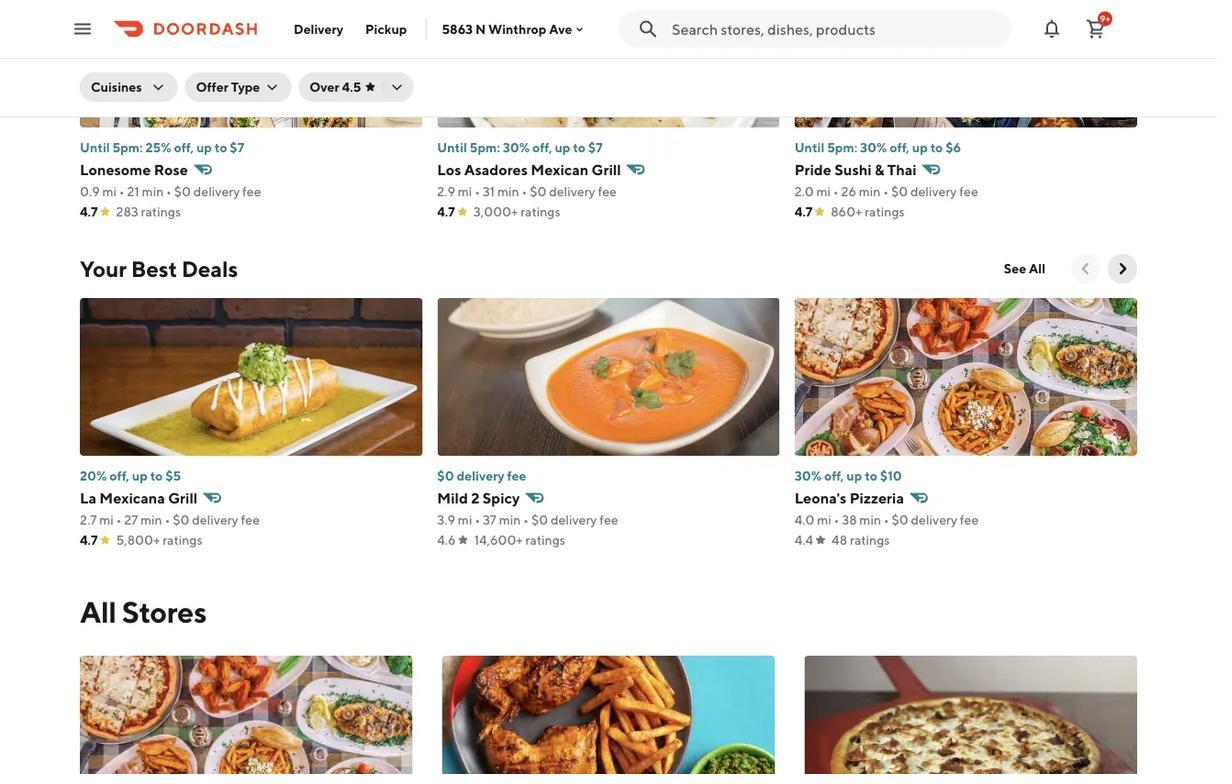 Task type: describe. For each thing, give the bounding box(es) containing it.
pride sushi & thai
[[795, 161, 917, 179]]

ratings for rose
[[141, 204, 181, 219]]

off, up leona's at the bottom right of the page
[[824, 469, 844, 484]]

4.4
[[795, 533, 813, 548]]

1 horizontal spatial 30%
[[795, 469, 822, 484]]

best
[[131, 256, 177, 282]]

mexicana
[[99, 490, 165, 507]]

5,800+ ratings
[[116, 533, 202, 548]]

5,800+
[[116, 533, 160, 548]]

25%
[[145, 140, 171, 155]]

30% for asadores
[[503, 140, 530, 155]]

fee for leona's pizzeria
[[960, 513, 979, 528]]

fee for los asadores mexican grill
[[598, 184, 617, 199]]

20%
[[80, 469, 107, 484]]

4.6
[[437, 533, 456, 548]]

pickup button
[[354, 14, 418, 44]]

4.5
[[342, 79, 361, 95]]

thai
[[888, 161, 917, 179]]

up for los asadores mexican grill
[[555, 140, 571, 155]]

your best deals
[[80, 256, 238, 282]]

ratings for 2
[[526, 533, 565, 548]]

4.7 for la
[[80, 533, 98, 548]]

2.7
[[80, 513, 97, 528]]

• left 37
[[475, 513, 480, 528]]

5pm: for sushi
[[827, 140, 858, 155]]

delivery for los asadores mexican grill
[[549, 184, 596, 199]]

31
[[483, 184, 495, 199]]

min for 2
[[499, 513, 521, 528]]

fee for la mexicana grill
[[241, 513, 260, 528]]

to left $10
[[865, 469, 878, 484]]

off, for sushi
[[890, 140, 910, 155]]

37
[[483, 513, 497, 528]]

to for los asadores mexican grill
[[573, 140, 586, 155]]

cuisines button
[[80, 73, 178, 102]]

2.9
[[437, 184, 455, 199]]

mi for leona's
[[817, 513, 832, 528]]

3,000+ ratings
[[474, 204, 561, 219]]

lonesome
[[80, 161, 151, 179]]

• left 38
[[834, 513, 839, 528]]

all stores
[[80, 595, 207, 629]]

• left 27
[[116, 513, 122, 528]]

$0 delivery fee
[[437, 469, 527, 484]]

delivery for pride sushi & thai
[[911, 184, 957, 199]]

mi for mild
[[458, 513, 472, 528]]

• down pizzeria
[[884, 513, 889, 528]]

over 4.5 button
[[299, 73, 413, 102]]

min for sushi
[[859, 184, 881, 199]]

• left 26
[[834, 184, 839, 199]]

$0 for pride sushi & thai
[[891, 184, 908, 199]]

type
[[231, 79, 260, 95]]

$7 for lonesome rose
[[230, 140, 244, 155]]

14,600+
[[474, 533, 523, 548]]

until 5pm: 30% off, up to $7
[[437, 140, 603, 155]]

$0 for mild 2 spicy
[[531, 513, 548, 528]]

la
[[80, 490, 96, 507]]

27
[[124, 513, 138, 528]]

9+
[[1100, 13, 1111, 24]]

5863 n winthrop ave button
[[442, 21, 587, 36]]

ratings for asadores
[[521, 204, 561, 219]]

4.0
[[795, 513, 815, 528]]

fee for mild 2 spicy
[[600, 513, 618, 528]]

next button of carousel image
[[1114, 260, 1132, 278]]

0 horizontal spatial grill
[[168, 490, 198, 507]]

your best deals link
[[80, 254, 238, 284]]

$0 for lonesome rose
[[174, 184, 191, 199]]

up up leona's pizzeria
[[847, 469, 862, 484]]

0.9
[[80, 184, 100, 199]]

3,000+
[[474, 204, 518, 219]]

deals
[[182, 256, 238, 282]]

$0 for los asadores mexican grill
[[530, 184, 547, 199]]

spicy
[[483, 490, 520, 507]]

ave
[[549, 21, 572, 36]]

offer type button
[[185, 73, 291, 102]]

3.9 mi • 37 min • $0 delivery fee
[[437, 513, 618, 528]]

• up 3,000+ ratings
[[522, 184, 527, 199]]

20% off, up to $5
[[80, 469, 181, 484]]

• up 5,800+ ratings
[[165, 513, 170, 528]]

over
[[310, 79, 339, 95]]

2
[[471, 490, 480, 507]]

until for pride
[[795, 140, 825, 155]]

until for lonesome
[[80, 140, 110, 155]]

ratings for mexicana
[[163, 533, 202, 548]]

mild 2 spicy
[[437, 490, 520, 507]]

see
[[1004, 261, 1027, 276]]

2.0
[[795, 184, 814, 199]]

$10
[[880, 469, 902, 484]]

pride
[[795, 161, 832, 179]]

5863
[[442, 21, 473, 36]]

asadores
[[464, 161, 528, 179]]

4.0 mi • 38 min • $0 delivery fee
[[795, 513, 979, 528]]

delivery up 'mild 2 spicy'
[[457, 469, 505, 484]]

2.0 mi • 26 min • $0 delivery fee
[[795, 184, 978, 199]]

0.9 mi • 21 min • $0 delivery fee
[[80, 184, 261, 199]]

5863 n winthrop ave
[[442, 21, 572, 36]]

offer type
[[196, 79, 260, 95]]



Task type: locate. For each thing, give the bounding box(es) containing it.
up up thai
[[912, 140, 928, 155]]

mi for pride
[[817, 184, 831, 199]]

26
[[841, 184, 857, 199]]

9+ button
[[1078, 11, 1115, 47]]

to for pride sushi & thai
[[931, 140, 943, 155]]

cuisines
[[91, 79, 142, 95]]

2 horizontal spatial 30%
[[860, 140, 887, 155]]

mi right 0.9
[[102, 184, 117, 199]]

1 items, open order cart image
[[1085, 18, 1107, 40]]

48 ratings
[[832, 533, 890, 548]]

up for pride sushi & thai
[[912, 140, 928, 155]]

3.9
[[437, 513, 455, 528]]

ratings
[[141, 204, 181, 219], [521, 204, 561, 219], [865, 204, 905, 219], [163, 533, 202, 548], [526, 533, 565, 548], [850, 533, 890, 548]]

1 5pm: from the left
[[112, 140, 143, 155]]

$0 for la mexicana grill
[[173, 513, 190, 528]]

to left $6
[[931, 140, 943, 155]]

fee for pride sushi & thai
[[960, 184, 978, 199]]

over 4.5
[[310, 79, 361, 95]]

fee for lonesome rose
[[242, 184, 261, 199]]

delivery down mexican in the left of the page
[[549, 184, 596, 199]]

until 5pm: 30% off, up to $6
[[795, 140, 961, 155]]

2 horizontal spatial until
[[795, 140, 825, 155]]

$0 for leona's pizzeria
[[892, 513, 909, 528]]

lonesome rose
[[80, 161, 188, 179]]

$7 up mexican in the left of the page
[[588, 140, 603, 155]]

$0 down rose
[[174, 184, 191, 199]]

fee
[[242, 184, 261, 199], [598, 184, 617, 199], [960, 184, 978, 199], [507, 469, 527, 484], [241, 513, 260, 528], [600, 513, 618, 528], [960, 513, 979, 528]]

4.7 down 2.0
[[795, 204, 813, 219]]

min right 37
[[499, 513, 521, 528]]

$7
[[230, 140, 244, 155], [588, 140, 603, 155]]

30% up los asadores mexican grill
[[503, 140, 530, 155]]

•
[[119, 184, 125, 199], [166, 184, 172, 199], [475, 184, 480, 199], [522, 184, 527, 199], [834, 184, 839, 199], [883, 184, 889, 199], [116, 513, 122, 528], [165, 513, 170, 528], [475, 513, 480, 528], [523, 513, 529, 528], [834, 513, 839, 528], [884, 513, 889, 528]]

$0 up 5,800+ ratings
[[173, 513, 190, 528]]

delivery for leona's pizzeria
[[911, 513, 958, 528]]

1 vertical spatial grill
[[168, 490, 198, 507]]

all inside see all link
[[1029, 261, 1046, 276]]

• up 14,600+ ratings
[[523, 513, 529, 528]]

see all link
[[993, 254, 1057, 284]]

$0 down los asadores mexican grill
[[530, 184, 547, 199]]

0 horizontal spatial $7
[[230, 140, 244, 155]]

283
[[116, 204, 138, 219]]

leona's pizzeria
[[795, 490, 904, 507]]

off, for rose
[[174, 140, 194, 155]]

your
[[80, 256, 127, 282]]

rose
[[154, 161, 188, 179]]

• left 31
[[475, 184, 480, 199]]

$0 up 14,600+ ratings
[[531, 513, 548, 528]]

until for los
[[437, 140, 467, 155]]

min up 860+ ratings
[[859, 184, 881, 199]]

1 $7 from the left
[[230, 140, 244, 155]]

ratings for sushi
[[865, 204, 905, 219]]

delivery for mild 2 spicy
[[551, 513, 597, 528]]

up for lonesome rose
[[196, 140, 212, 155]]

up
[[196, 140, 212, 155], [555, 140, 571, 155], [912, 140, 928, 155], [132, 469, 148, 484], [847, 469, 862, 484]]

sushi
[[835, 161, 872, 179]]

2 until from the left
[[437, 140, 467, 155]]

la mexicana grill
[[80, 490, 198, 507]]

ratings down 2.0 mi • 26 min • $0 delivery fee on the right of page
[[865, 204, 905, 219]]

ratings down 2.7 mi • 27 min • $0 delivery fee
[[163, 533, 202, 548]]

grill right mexican in the left of the page
[[592, 161, 621, 179]]

delivery down thai
[[911, 184, 957, 199]]

off, up mexicana
[[110, 469, 129, 484]]

4.7 for lonesome
[[80, 204, 98, 219]]

min for mexicana
[[141, 513, 162, 528]]

0 horizontal spatial until
[[80, 140, 110, 155]]

all right see
[[1029, 261, 1046, 276]]

up right 25%
[[196, 140, 212, 155]]

off, up thai
[[890, 140, 910, 155]]

2 5pm: from the left
[[470, 140, 500, 155]]

min for rose
[[142, 184, 164, 199]]

ratings down 3.9 mi • 37 min • $0 delivery fee
[[526, 533, 565, 548]]

48
[[832, 533, 848, 548]]

2 horizontal spatial 5pm:
[[827, 140, 858, 155]]

1 horizontal spatial all
[[1029, 261, 1046, 276]]

ratings down 0.9 mi • 21 min • $0 delivery fee
[[141, 204, 181, 219]]

to
[[215, 140, 227, 155], [573, 140, 586, 155], [931, 140, 943, 155], [150, 469, 163, 484], [865, 469, 878, 484]]

1 until from the left
[[80, 140, 110, 155]]

until up pride
[[795, 140, 825, 155]]

21
[[127, 184, 139, 199]]

until up 'lonesome'
[[80, 140, 110, 155]]

winthrop
[[488, 21, 547, 36]]

283 ratings
[[116, 204, 181, 219]]

5pm: up lonesome rose
[[112, 140, 143, 155]]

los asadores mexican grill
[[437, 161, 621, 179]]

5pm: up asadores
[[470, 140, 500, 155]]

4.7 down 0.9
[[80, 204, 98, 219]]

860+ ratings
[[831, 204, 905, 219]]

all
[[1029, 261, 1046, 276], [80, 595, 116, 629]]

$7 down offer type button
[[230, 140, 244, 155]]

delivery up 5,800+ ratings
[[192, 513, 238, 528]]

mi right 2.7
[[99, 513, 114, 528]]

to up mexican in the left of the page
[[573, 140, 586, 155]]

min right "21"
[[142, 184, 164, 199]]

ratings for pizzeria
[[850, 533, 890, 548]]

30%
[[503, 140, 530, 155], [860, 140, 887, 155], [795, 469, 822, 484]]

&
[[875, 161, 885, 179]]

1 vertical spatial all
[[80, 595, 116, 629]]

delivery button
[[283, 14, 354, 44]]

mi for los
[[458, 184, 472, 199]]

4.7 down 2.7
[[80, 533, 98, 548]]

min for pizzeria
[[860, 513, 881, 528]]

30% up leona's at the bottom right of the page
[[795, 469, 822, 484]]

mexican
[[531, 161, 589, 179]]

offer
[[196, 79, 228, 95]]

leona's
[[795, 490, 847, 507]]

$6
[[946, 140, 961, 155]]

see all
[[1004, 261, 1046, 276]]

delivery
[[193, 184, 240, 199], [549, 184, 596, 199], [911, 184, 957, 199], [457, 469, 505, 484], [192, 513, 238, 528], [551, 513, 597, 528], [911, 513, 958, 528]]

ratings down 4.0 mi • 38 min • $0 delivery fee
[[850, 533, 890, 548]]

1 horizontal spatial $7
[[588, 140, 603, 155]]

4.7 for los
[[437, 204, 455, 219]]

n
[[475, 21, 486, 36]]

5pm: for asadores
[[470, 140, 500, 155]]

until
[[80, 140, 110, 155], [437, 140, 467, 155], [795, 140, 825, 155]]

up up mexican in the left of the page
[[555, 140, 571, 155]]

5pm:
[[112, 140, 143, 155], [470, 140, 500, 155], [827, 140, 858, 155]]

min right 31
[[498, 184, 519, 199]]

$5
[[165, 469, 181, 484]]

until up los
[[437, 140, 467, 155]]

grill
[[592, 161, 621, 179], [168, 490, 198, 507]]

3 until from the left
[[795, 140, 825, 155]]

• left "21"
[[119, 184, 125, 199]]

2.7 mi • 27 min • $0 delivery fee
[[80, 513, 260, 528]]

0 horizontal spatial 5pm:
[[112, 140, 143, 155]]

$0 down thai
[[891, 184, 908, 199]]

open menu image
[[72, 18, 94, 40]]

mi right 3.9
[[458, 513, 472, 528]]

delivery for lonesome rose
[[193, 184, 240, 199]]

1 horizontal spatial grill
[[592, 161, 621, 179]]

previous button of carousel image
[[1077, 260, 1095, 278]]

grill down $5 at bottom left
[[168, 490, 198, 507]]

$0 down pizzeria
[[892, 513, 909, 528]]

delivery down until 5pm: 25% off, up to $7
[[193, 184, 240, 199]]

14,600+ ratings
[[474, 533, 565, 548]]

mi for la
[[99, 513, 114, 528]]

min right 38
[[860, 513, 881, 528]]

delivery right 38
[[911, 513, 958, 528]]

to left $5 at bottom left
[[150, 469, 163, 484]]

notification bell image
[[1041, 18, 1063, 40]]

2 $7 from the left
[[588, 140, 603, 155]]

5pm: for rose
[[112, 140, 143, 155]]

$7 for los asadores mexican grill
[[588, 140, 603, 155]]

off,
[[174, 140, 194, 155], [532, 140, 552, 155], [890, 140, 910, 155], [110, 469, 129, 484], [824, 469, 844, 484]]

min for asadores
[[498, 184, 519, 199]]

up up "la mexicana grill"
[[132, 469, 148, 484]]

0 horizontal spatial 30%
[[503, 140, 530, 155]]

delivery
[[294, 21, 343, 36]]

ratings down 2.9 mi • 31 min • $0 delivery fee
[[521, 204, 561, 219]]

• down &
[[883, 184, 889, 199]]

4.7 down 2.9
[[437, 204, 455, 219]]

to for lonesome rose
[[215, 140, 227, 155]]

0 vertical spatial grill
[[592, 161, 621, 179]]

• down rose
[[166, 184, 172, 199]]

mi right 2.0
[[817, 184, 831, 199]]

all left the stores
[[80, 595, 116, 629]]

off, up los asadores mexican grill
[[532, 140, 552, 155]]

until 5pm: 25% off, up to $7
[[80, 140, 244, 155]]

3 5pm: from the left
[[827, 140, 858, 155]]

min
[[142, 184, 164, 199], [498, 184, 519, 199], [859, 184, 881, 199], [141, 513, 162, 528], [499, 513, 521, 528], [860, 513, 881, 528]]

mi right 2.9
[[458, 184, 472, 199]]

pizzeria
[[850, 490, 904, 507]]

30% off, up to $10
[[795, 469, 902, 484]]

off, for asadores
[[532, 140, 552, 155]]

$0
[[174, 184, 191, 199], [530, 184, 547, 199], [891, 184, 908, 199], [437, 469, 454, 484], [173, 513, 190, 528], [531, 513, 548, 528], [892, 513, 909, 528]]

4.7 for pride
[[795, 204, 813, 219]]

delivery up 14,600+ ratings
[[551, 513, 597, 528]]

to down offer type
[[215, 140, 227, 155]]

5pm: up sushi
[[827, 140, 858, 155]]

min right 27
[[141, 513, 162, 528]]

38
[[842, 513, 857, 528]]

2.9 mi • 31 min • $0 delivery fee
[[437, 184, 617, 199]]

stores
[[122, 595, 207, 629]]

Store search: begin typing to search for stores available on DoorDash text field
[[672, 19, 1001, 39]]

0 vertical spatial all
[[1029, 261, 1046, 276]]

1 horizontal spatial until
[[437, 140, 467, 155]]

860+
[[831, 204, 862, 219]]

los
[[437, 161, 461, 179]]

30% for sushi
[[860, 140, 887, 155]]

0 horizontal spatial all
[[80, 595, 116, 629]]

1 horizontal spatial 5pm:
[[470, 140, 500, 155]]

$0 up mild at the bottom left of page
[[437, 469, 454, 484]]

mi right "4.0"
[[817, 513, 832, 528]]

delivery for la mexicana grill
[[192, 513, 238, 528]]

pickup
[[365, 21, 407, 36]]

30% up &
[[860, 140, 887, 155]]

mi
[[102, 184, 117, 199], [458, 184, 472, 199], [817, 184, 831, 199], [99, 513, 114, 528], [458, 513, 472, 528], [817, 513, 832, 528]]

mild
[[437, 490, 468, 507]]

off, right 25%
[[174, 140, 194, 155]]

mi for lonesome
[[102, 184, 117, 199]]



Task type: vqa. For each thing, say whether or not it's contained in the screenshot.


